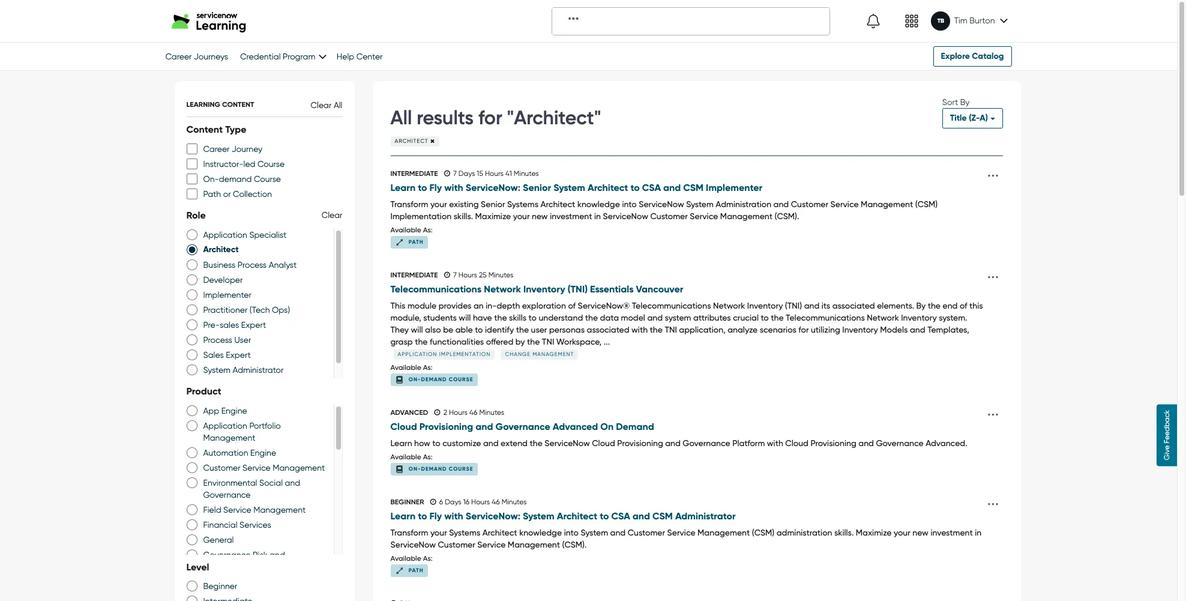 Task type: vqa. For each thing, say whether or not it's contained in the screenshot.
ServiceNow and Microsoft 365
no



Task type: locate. For each thing, give the bounding box(es) containing it.
on- down instructor-
[[203, 174, 219, 184]]

1 horizontal spatial (csm)
[[915, 199, 938, 209]]

for left utilizing
[[799, 325, 809, 334]]

fly inside learn to fly with servicenow: system architect to csa and csm administrator transform your systems architect knowledge into system and customer service management (csm) administration skills. maximize your new investment in servicenow customer service management (csm).
[[430, 510, 442, 522]]

intermediate for learn to fly with servicenow: senior system architect to csa and csm implementer
[[391, 169, 438, 178]]

days right 6
[[445, 498, 462, 506]]

instructor-led course
[[203, 159, 285, 169]]

list
[[373, 156, 1021, 601]]

and inside 'governance risk and compliance'
[[270, 550, 285, 559]]

0 vertical spatial by
[[961, 97, 970, 107]]

systems down 41
[[507, 199, 539, 209]]

1 intermediate from the top
[[391, 169, 438, 178]]

2 vertical spatial application
[[203, 421, 247, 430]]

7 for learn to fly with servicenow: senior system architect to csa and csm implementer
[[453, 169, 457, 178]]

servicenow: down '7 days 15 hours 41 minutes'
[[466, 182, 521, 194]]

(tech
[[250, 305, 270, 314]]

1 vertical spatial associated
[[587, 325, 630, 334]]

learn inside learn to fly with servicenow: senior system architect to csa and csm implementer transform your existing senior systems architect knowledge into servicenow system administration and customer service management (csm) implementation skills. maximize your new investment in servicenow customer service management (csm).
[[391, 182, 416, 194]]

administrator
[[233, 365, 284, 374], [675, 510, 736, 522]]

will up able
[[459, 313, 471, 322]]

0 vertical spatial knowledge
[[578, 199, 620, 209]]

product
[[186, 385, 221, 397]]

clear all
[[311, 100, 343, 110]]

will left the also
[[411, 325, 423, 334]]

inventory up exploration
[[523, 284, 565, 295]]

learn inside learn to fly with servicenow: system architect to csa and csm administrator transform your systems architect knowledge into system and customer service management (csm) administration skills. maximize your new investment in servicenow customer service management (csm).
[[391, 510, 416, 522]]

minutes right 25
[[489, 271, 514, 279]]

2 vertical spatial on-demand course
[[409, 465, 473, 472]]

1 horizontal spatial into
[[622, 199, 637, 209]]

None checkbox
[[186, 143, 197, 155], [186, 158, 197, 170], [186, 143, 197, 155], [186, 158, 197, 170]]

1 available from the top
[[391, 226, 421, 234]]

2 image image from the left
[[905, 14, 919, 28]]

1 horizontal spatial skills.
[[835, 528, 854, 537]]

0 vertical spatial telecommunications
[[391, 284, 482, 295]]

1 vertical spatial engine
[[250, 448, 276, 457]]

1 vertical spatial network
[[713, 301, 745, 310]]

skills. down existing
[[454, 211, 473, 221]]

servicenow inside learn to fly with servicenow: system architect to csa and csm administrator transform your systems architect knowledge into system and customer service management (csm) administration skills. maximize your new investment in servicenow customer service management (csm).
[[391, 540, 436, 549]]

... for telecommunications network inventory (tni) essentials vancouver
[[988, 262, 999, 282]]

governance down environmental
[[203, 490, 251, 499]]

learn left the how at the bottom left of the page
[[391, 438, 412, 448]]

(tni) up the servicenow®
[[568, 284, 588, 295]]

application inside telecommunications network inventory (tni) essentials vancouver this module provides an in-depth exploration of servicenow® telecommunications network inventory (tni) and its associated elements. by the end of this module, students will have the skills to understand the data model and system attributes crucial to the telecommunications network inventory system. they will also be able to identify the user personas associated with the tni application, analyze scenarios for utilizing inventory models and templates, grasp the functionalities offered by the tni workspace, ... application implementation change management
[[398, 351, 437, 357]]

by right sort
[[961, 97, 970, 107]]

7
[[453, 169, 457, 178], [453, 271, 457, 279]]

systems
[[507, 199, 539, 209], [449, 528, 481, 537]]

7 left 15
[[453, 169, 457, 178]]

(csm).
[[775, 211, 799, 221], [562, 540, 587, 549]]

investment inside learn to fly with servicenow: system architect to csa and csm administrator transform your systems architect knowledge into system and customer service management (csm) administration skills. maximize your new investment in servicenow customer service management (csm).
[[931, 528, 973, 537]]

1 as: from the top
[[423, 226, 433, 234]]

0 horizontal spatial will
[[411, 325, 423, 334]]

cloud right platform
[[786, 438, 809, 448]]

2 intermediate from the top
[[391, 271, 438, 279]]

csm
[[683, 182, 704, 194], [653, 510, 673, 522]]

3 as: from the top
[[423, 453, 433, 461]]

environmental social and governance
[[203, 478, 300, 499]]

with down model
[[632, 325, 648, 334]]

3 learn from the top
[[391, 510, 416, 522]]

with up existing
[[444, 182, 463, 194]]

1 vertical spatial into
[[564, 528, 579, 537]]

0 vertical spatial investment
[[550, 211, 592, 221]]

they
[[391, 325, 409, 334]]

csm inside learn to fly with servicenow: system architect to csa and csm administrator transform your systems architect knowledge into system and customer service management (csm) administration skills. maximize your new investment in servicenow customer service management (csm).
[[653, 510, 673, 522]]

1 horizontal spatial image image
[[905, 14, 919, 28]]

general
[[203, 535, 234, 544]]

None checkbox
[[186, 173, 197, 185], [186, 188, 197, 200], [186, 173, 197, 185], [186, 188, 197, 200]]

0 horizontal spatial senior
[[481, 199, 505, 209]]

1 ... button from the top
[[984, 161, 1003, 184]]

46 right 16 at bottom
[[492, 498, 500, 506]]

as: for cloud provisioning and governance advanced on demand
[[423, 453, 433, 461]]

application for application portfolio management
[[203, 421, 247, 430]]

minutes
[[514, 169, 539, 178], [489, 271, 514, 279], [479, 408, 505, 417], [502, 498, 527, 506]]

be
[[443, 325, 453, 334]]

2 transform from the top
[[391, 528, 428, 537]]

the down the also
[[415, 337, 428, 346]]

servicenow: down "6 days 16 hours 46 minutes"
[[466, 510, 521, 522]]

1 horizontal spatial implementer
[[706, 182, 763, 194]]

0 vertical spatial fly
[[430, 182, 442, 194]]

1 vertical spatial servicenow:
[[466, 510, 521, 522]]

engine up application portfolio management
[[221, 406, 247, 415]]

expert down user
[[226, 350, 251, 359]]

by inside telecommunications network inventory (tni) essentials vancouver this module provides an in-depth exploration of servicenow® telecommunications network inventory (tni) and its associated elements. by the end of this module, students will have the skills to understand the data model and system attributes crucial to the telecommunications network inventory system. they will also be able to identify the user personas associated with the tni application, analyze scenarios for utilizing inventory models and templates, grasp the functionalities offered by the tni workspace, ... application implementation change management
[[917, 301, 926, 310]]

fly
[[430, 182, 442, 194], [430, 510, 442, 522]]

governance inside environmental social and governance
[[203, 490, 251, 499]]

path or collection
[[203, 189, 272, 199]]

available as: for learn to fly with servicenow: senior system architect to csa and csm implementer
[[391, 226, 433, 234]]

1 horizontal spatial (tni)
[[785, 301, 802, 310]]

into inside learn to fly with servicenow: senior system architect to csa and csm implementer transform your existing senior systems architect knowledge into servicenow system administration and customer service management (csm) implementation skills. maximize your new investment in servicenow customer service management (csm).
[[622, 199, 637, 209]]

of left this
[[960, 301, 968, 310]]

1 vertical spatial clock o image
[[430, 498, 436, 506]]

implementer up administration
[[706, 182, 763, 194]]

fly for learn to fly with servicenow: senior system architect to csa and csm implementer
[[430, 182, 442, 194]]

servicenow
[[639, 199, 684, 209], [603, 211, 648, 221], [545, 438, 590, 448], [391, 540, 436, 549]]

engine up "customer service management"
[[250, 448, 276, 457]]

advanced
[[553, 421, 598, 432]]

1 vertical spatial path
[[409, 238, 424, 245]]

the down vancouver
[[650, 325, 663, 334]]

architect
[[395, 138, 430, 144], [588, 182, 628, 194], [541, 199, 575, 209], [203, 244, 239, 254], [557, 510, 598, 522], [483, 528, 517, 537]]

... button
[[984, 400, 1003, 423], [984, 489, 1003, 513]]

46 right 2
[[470, 408, 478, 417]]

skills. right administration
[[835, 528, 854, 537]]

0 vertical spatial systems
[[507, 199, 539, 209]]

0 vertical spatial associated
[[833, 301, 875, 310]]

demand down the how at the bottom left of the page
[[421, 465, 447, 472]]

transform
[[391, 199, 428, 209], [391, 528, 428, 537]]

0 vertical spatial implementation
[[391, 211, 452, 221]]

fly down times icon
[[430, 182, 442, 194]]

0 vertical spatial (csm)
[[915, 199, 938, 209]]

0 horizontal spatial process
[[203, 335, 232, 344]]

(tni) up scenarios at the right bottom of the page
[[785, 301, 802, 310]]

on-demand course down the how at the bottom left of the page
[[409, 465, 473, 472]]

with right platform
[[767, 438, 783, 448]]

on-
[[203, 174, 219, 184], [409, 376, 421, 382], [409, 465, 421, 472]]

learn to fly with servicenow: senior system architect to csa and csm implementer transform your existing senior systems architect knowledge into servicenow system administration and customer service management (csm) implementation skills. maximize your new investment in servicenow customer service management (csm).
[[391, 182, 938, 221]]

tni down user
[[542, 337, 554, 346]]

utilizing
[[811, 325, 840, 334]]

implementation down existing
[[391, 211, 452, 221]]

governance up compliance
[[203, 550, 251, 559]]

in
[[594, 211, 601, 221], [975, 528, 982, 537]]

1 vertical spatial expert
[[226, 350, 251, 359]]

minutes right 41
[[514, 169, 539, 178]]

engine for app engine
[[221, 406, 247, 415]]

1 vertical spatial fly
[[430, 510, 442, 522]]

1 servicenow: from the top
[[466, 182, 521, 194]]

associated down data
[[587, 325, 630, 334]]

this
[[391, 301, 406, 310]]

career left journeys
[[165, 52, 192, 61]]

implementation down functionalities
[[439, 351, 491, 357]]

application down app engine
[[203, 421, 247, 430]]

4 as: from the top
[[423, 554, 433, 562]]

learning
[[186, 100, 220, 109]]

0 vertical spatial into
[[622, 199, 637, 209]]

implementation
[[391, 211, 452, 221], [439, 351, 491, 357]]

0 horizontal spatial knowledge
[[519, 528, 562, 537]]

0 horizontal spatial clock o image
[[391, 600, 397, 601]]

senior right existing
[[481, 199, 505, 209]]

understand
[[539, 313, 583, 322]]

clock o image
[[444, 170, 450, 177], [430, 498, 436, 506], [391, 600, 397, 601]]

app engine
[[203, 406, 247, 415]]

process up sales
[[203, 335, 232, 344]]

0 horizontal spatial systems
[[449, 528, 481, 537]]

1 vertical spatial ... button
[[984, 262, 1003, 286]]

1 vertical spatial application
[[398, 351, 437, 357]]

content type
[[186, 124, 246, 135]]

systems down 16 at bottom
[[449, 528, 481, 537]]

engine for automation engine
[[250, 448, 276, 457]]

2 as: from the top
[[423, 363, 433, 372]]

1 horizontal spatial 46
[[492, 498, 500, 506]]

demand up path or collection
[[219, 174, 252, 184]]

management inside application portfolio management
[[203, 433, 255, 442]]

1 vertical spatial intermediate
[[391, 271, 438, 279]]

0 vertical spatial (csm).
[[775, 211, 799, 221]]

0 horizontal spatial of
[[568, 301, 576, 310]]

available for learn to fly with servicenow: system architect to csa and csm administrator
[[391, 554, 421, 562]]

clock o image
[[444, 271, 450, 279], [434, 409, 440, 416]]

1 vertical spatial learn
[[391, 438, 412, 448]]

with inside learn to fly with servicenow: senior system architect to csa and csm implementer transform your existing senior systems architect knowledge into servicenow system administration and customer service management (csm) implementation skills. maximize your new investment in servicenow customer service management (csm).
[[444, 182, 463, 194]]

app
[[203, 406, 219, 415]]

1 horizontal spatial in
[[975, 528, 982, 537]]

0 vertical spatial on-demand course
[[203, 174, 281, 184]]

governance
[[496, 421, 550, 432], [683, 438, 730, 448], [876, 438, 924, 448], [203, 490, 251, 499], [203, 550, 251, 559]]

1 vertical spatial (csm)
[[752, 528, 775, 537]]

0 vertical spatial clock o image
[[444, 170, 450, 177]]

1 ... button from the top
[[984, 400, 1003, 423]]

customize
[[443, 438, 481, 448]]

None radio
[[186, 229, 197, 241], [186, 244, 197, 256], [186, 259, 197, 271], [186, 274, 197, 286], [186, 304, 197, 316], [186, 349, 197, 361], [186, 419, 197, 431], [186, 446, 197, 458], [186, 461, 197, 473], [186, 476, 197, 488], [186, 533, 197, 545], [186, 548, 197, 561], [186, 580, 197, 592], [186, 229, 197, 241], [186, 244, 197, 256], [186, 259, 197, 271], [186, 274, 197, 286], [186, 304, 197, 316], [186, 349, 197, 361], [186, 419, 197, 431], [186, 446, 197, 458], [186, 461, 197, 473], [186, 476, 197, 488], [186, 533, 197, 545], [186, 548, 197, 561], [186, 580, 197, 592]]

application for application specialist
[[203, 230, 247, 239]]

0 vertical spatial csm
[[683, 182, 704, 194]]

path for learn to fly with servicenow: senior system architect to csa and csm implementer
[[409, 238, 424, 245]]

minutes right 16 at bottom
[[502, 498, 527, 506]]

... button for telecommunications network inventory (tni) essentials vancouver
[[984, 262, 1003, 286]]

practitioner
[[203, 305, 248, 314]]

2 available as: from the top
[[391, 363, 433, 372]]

inventory down elements.
[[901, 313, 937, 322]]

maximize
[[475, 211, 511, 221], [856, 528, 892, 537]]

1 horizontal spatial of
[[960, 301, 968, 310]]

on-demand course down instructor-led course
[[203, 174, 281, 184]]

maximize inside learn to fly with servicenow: senior system architect to csa and csm implementer transform your existing senior systems architect knowledge into servicenow system administration and customer service management (csm) implementation skills. maximize your new investment in servicenow customer service management (csm).
[[475, 211, 511, 221]]

0 vertical spatial will
[[459, 313, 471, 322]]

all up architect button
[[391, 106, 412, 129]]

all down help in the top left of the page
[[334, 100, 343, 110]]

demand up 2
[[421, 376, 447, 382]]

4 available as: from the top
[[391, 554, 433, 562]]

1 vertical spatial clock o image
[[434, 409, 440, 416]]

network up 'models'
[[867, 313, 899, 322]]

1 available as: from the top
[[391, 226, 433, 234]]

1 horizontal spatial investment
[[931, 528, 973, 537]]

times image
[[430, 138, 435, 143]]

inventory up crucial
[[747, 301, 783, 310]]

0 horizontal spatial all
[[334, 100, 343, 110]]

fly inside learn to fly with servicenow: senior system architect to csa and csm implementer transform your existing senior systems architect knowledge into servicenow system administration and customer service management (csm) implementation skills. maximize your new investment in servicenow customer service management (csm).
[[430, 182, 442, 194]]

transform down beginner
[[391, 528, 428, 537]]

grasp
[[391, 337, 413, 346]]

0 vertical spatial learn
[[391, 182, 416, 194]]

credential program
[[240, 52, 315, 61]]

transform left existing
[[391, 199, 428, 209]]

investment inside learn to fly with servicenow: senior system architect to csa and csm implementer transform your existing senior systems architect knowledge into servicenow system administration and customer service management (csm) implementation skills. maximize your new investment in servicenow customer service management (csm).
[[550, 211, 592, 221]]

0 vertical spatial career
[[165, 52, 192, 61]]

user
[[531, 325, 547, 334]]

41
[[506, 169, 512, 178]]

1 vertical spatial days
[[445, 498, 462, 506]]

by right elements.
[[917, 301, 926, 310]]

1 horizontal spatial administrator
[[675, 510, 736, 522]]

0 vertical spatial (tni)
[[568, 284, 588, 295]]

title
[[950, 113, 967, 123]]

0 horizontal spatial into
[[564, 528, 579, 537]]

clock o image up provides
[[444, 271, 450, 279]]

2 7 from the top
[[453, 271, 457, 279]]

provides
[[439, 301, 472, 310]]

available for cloud provisioning and governance advanced on demand
[[391, 453, 421, 461]]

2 horizontal spatial clock o image
[[444, 170, 450, 177]]

4 available from the top
[[391, 554, 421, 562]]

led
[[243, 159, 255, 169]]

will
[[459, 313, 471, 322], [411, 325, 423, 334]]

knowledge inside learn to fly with servicenow: senior system architect to csa and csm implementer transform your existing senior systems architect knowledge into servicenow system administration and customer service management (csm) implementation skills. maximize your new investment in servicenow customer service management (csm).
[[578, 199, 620, 209]]

3 available from the top
[[391, 453, 421, 461]]

all inside search results region
[[391, 106, 412, 129]]

3 available as: from the top
[[391, 453, 433, 461]]

csm inside learn to fly with servicenow: senior system architect to csa and csm implementer transform your existing senior systems architect knowledge into servicenow system administration and customer service management (csm) implementation skills. maximize your new investment in servicenow customer service management (csm).
[[683, 182, 704, 194]]

(z-
[[969, 113, 980, 123]]

administration
[[716, 199, 772, 209]]

(csm)
[[915, 199, 938, 209], [752, 528, 775, 537]]

application
[[203, 230, 247, 239], [398, 351, 437, 357], [203, 421, 247, 430]]

with down 16 at bottom
[[444, 510, 463, 522]]

in inside learn to fly with servicenow: senior system architect to csa and csm implementer transform your existing senior systems architect knowledge into servicenow system administration and customer service management (csm) implementation skills. maximize your new investment in servicenow customer service management (csm).
[[594, 211, 601, 221]]

skills
[[509, 313, 527, 322]]

pre-sales expert
[[203, 320, 266, 329]]

as: for learn to fly with servicenow: senior system architect to csa and csm implementer
[[423, 226, 433, 234]]

clock o image for telecommunications network inventory (tni) essentials vancouver
[[444, 271, 450, 279]]

1 horizontal spatial engine
[[250, 448, 276, 457]]

1 fly from the top
[[430, 182, 442, 194]]

1 vertical spatial in
[[975, 528, 982, 537]]

2 horizontal spatial provisioning
[[811, 438, 857, 448]]

1 horizontal spatial for
[[799, 325, 809, 334]]

1 transform from the top
[[391, 199, 428, 209]]

clock o image left 2
[[434, 409, 440, 416]]

course down customize
[[449, 465, 473, 472]]

0 horizontal spatial (csm)
[[752, 528, 775, 537]]

1 learn from the top
[[391, 182, 416, 194]]

career up instructor-
[[203, 144, 230, 154]]

1 7 from the top
[[453, 169, 457, 178]]

1 vertical spatial administrator
[[675, 510, 736, 522]]

(tni)
[[568, 284, 588, 295], [785, 301, 802, 310]]

on- down the how at the bottom left of the page
[[409, 465, 421, 472]]

of up understand
[[568, 301, 576, 310]]

servicenow: inside learn to fly with servicenow: system architect to csa and csm administrator transform your systems architect knowledge into system and customer service management (csm) administration skills. maximize your new investment in servicenow customer service management (csm).
[[466, 510, 521, 522]]

for right results
[[479, 106, 502, 129]]

1 horizontal spatial clock o image
[[430, 498, 436, 506]]

7 left 25
[[453, 271, 457, 279]]

0 vertical spatial 46
[[470, 408, 478, 417]]

servicenow: inside learn to fly with servicenow: senior system architect to csa and csm implementer transform your existing senior systems architect knowledge into servicenow system administration and customer service management (csm) implementation skills. maximize your new investment in servicenow customer service management (csm).
[[466, 182, 521, 194]]

process left analyst
[[238, 260, 267, 269]]

with
[[444, 182, 463, 194], [632, 325, 648, 334], [767, 438, 783, 448], [444, 510, 463, 522]]

... for learn to fly with servicenow: system architect to csa and csm administrator
[[988, 489, 999, 509]]

1 vertical spatial transform
[[391, 528, 428, 537]]

0 vertical spatial clear
[[311, 100, 332, 110]]

have
[[473, 313, 492, 322]]

1 vertical spatial senior
[[481, 199, 505, 209]]

1 horizontal spatial tni
[[665, 325, 677, 334]]

to inside cloud provisioning and governance advanced on demand learn how to customize and extend the servicenow cloud provisioning and governance platform with cloud provisioning and governance advanced.
[[433, 438, 441, 448]]

1 horizontal spatial telecommunications
[[632, 301, 711, 310]]

... button for learn to fly with servicenow: system architect to csa and csm administrator
[[984, 489, 1003, 513]]

0 vertical spatial engine
[[221, 406, 247, 415]]

provisioning
[[420, 421, 473, 432], [617, 438, 663, 448], [811, 438, 857, 448]]

the inside cloud provisioning and governance advanced on demand learn how to customize and extend the servicenow cloud provisioning and governance platform with cloud provisioning and governance advanced.
[[530, 438, 543, 448]]

implementation inside learn to fly with servicenow: senior system architect to csa and csm implementer transform your existing senior systems architect knowledge into servicenow system administration and customer service management (csm) implementation skills. maximize your new investment in servicenow customer service management (csm).
[[391, 211, 452, 221]]

transform inside learn to fly with servicenow: system architect to csa and csm administrator transform your systems architect knowledge into system and customer service management (csm) administration skills. maximize your new investment in servicenow customer service management (csm).
[[391, 528, 428, 537]]

senior down '7 days 15 hours 41 minutes'
[[523, 182, 551, 194]]

title (z-a)
[[950, 113, 990, 123]]

2 vertical spatial path
[[409, 567, 424, 573]]

expert down the (tech at the left
[[241, 320, 266, 329]]

cloud down on
[[592, 438, 615, 448]]

0 vertical spatial new
[[532, 211, 548, 221]]

2 learn from the top
[[391, 438, 412, 448]]

fly for learn to fly with servicenow: system architect to csa and csm administrator
[[430, 510, 442, 522]]

1 horizontal spatial csm
[[683, 182, 704, 194]]

2 ... button from the top
[[984, 262, 1003, 286]]

None radio
[[186, 289, 197, 301], [186, 319, 197, 331], [186, 334, 197, 346], [186, 364, 197, 376], [186, 404, 197, 416], [186, 503, 197, 515], [186, 518, 197, 530], [186, 595, 197, 601], [186, 289, 197, 301], [186, 319, 197, 331], [186, 334, 197, 346], [186, 364, 197, 376], [186, 404, 197, 416], [186, 503, 197, 515], [186, 518, 197, 530], [186, 595, 197, 601]]

image image
[[867, 14, 881, 28], [905, 14, 919, 28]]

clear inside button
[[311, 100, 332, 110]]

application inside application portfolio management
[[203, 421, 247, 430]]

administration
[[777, 528, 832, 537]]

career journeys
[[165, 52, 228, 61]]

sort by
[[943, 97, 970, 107]]

... button for cloud provisioning and governance advanced on demand
[[984, 400, 1003, 423]]

on-demand course up 2
[[409, 376, 473, 382]]

skills. inside learn to fly with servicenow: senior system architect to csa and csm implementer transform your existing senior systems architect knowledge into servicenow system administration and customer service management (csm) implementation skills. maximize your new investment in servicenow customer service management (csm).
[[454, 211, 473, 221]]

expert
[[241, 320, 266, 329], [226, 350, 251, 359]]

career journeys link
[[165, 52, 228, 61]]

as: for learn to fly with servicenow: system architect to csa and csm administrator
[[423, 554, 433, 562]]

developer
[[203, 275, 243, 284]]

application up business
[[203, 230, 247, 239]]

implementer up practitioner
[[203, 290, 251, 299]]

model
[[621, 313, 645, 322]]

the right extend
[[530, 438, 543, 448]]

available for learn to fly with servicenow: senior system architect to csa and csm implementer
[[391, 226, 421, 234]]

0 vertical spatial ... button
[[984, 161, 1003, 184]]

0 vertical spatial ... button
[[984, 400, 1003, 423]]

... inside telecommunications network inventory (tni) essentials vancouver this module provides an in-depth exploration of servicenow® telecommunications network inventory (tni) and its associated elements. by the end of this module, students will have the skills to understand the data model and system attributes crucial to the telecommunications network inventory system. they will also be able to identify the user personas associated with the tni application, analyze scenarios for utilizing inventory models and templates, grasp the functionalities offered by the tni workspace, ... application implementation change management
[[604, 337, 610, 346]]

on- up advanced
[[409, 376, 421, 382]]

learn down architect button
[[391, 182, 416, 194]]

intermediate down architect button
[[391, 169, 438, 178]]

2 servicenow: from the top
[[466, 510, 521, 522]]

cloud down advanced
[[391, 421, 417, 432]]

automation engine
[[203, 448, 276, 457]]

telecommunications up utilizing
[[786, 313, 865, 322]]

telecommunications up the system
[[632, 301, 711, 310]]

available as: for learn to fly with servicenow: system architect to csa and csm administrator
[[391, 554, 433, 562]]

offered
[[486, 337, 514, 346]]

telecommunications up module
[[391, 284, 482, 295]]

help
[[337, 52, 354, 61]]

0 horizontal spatial administrator
[[233, 365, 284, 374]]

cloud provisioning and governance advanced on demand link
[[391, 421, 984, 432]]

list containing ...
[[373, 156, 1021, 601]]

1 vertical spatial tni
[[542, 337, 554, 346]]

intermediate up module
[[391, 271, 438, 279]]

0 vertical spatial application
[[203, 230, 247, 239]]

1 vertical spatial 46
[[492, 498, 500, 506]]

0 horizontal spatial by
[[917, 301, 926, 310]]

services
[[240, 520, 271, 529]]

1 vertical spatial systems
[[449, 528, 481, 537]]

associated right its
[[833, 301, 875, 310]]

learn down beginner
[[391, 510, 416, 522]]

2 fly from the top
[[430, 510, 442, 522]]

administrator inside learn to fly with servicenow: system architect to csa and csm administrator transform your systems architect knowledge into system and customer service management (csm) administration skills. maximize your new investment in servicenow customer service management (csm).
[[675, 510, 736, 522]]

tni
[[665, 325, 677, 334], [542, 337, 554, 346]]

crucial
[[733, 313, 759, 322]]

explore catalog link
[[933, 46, 1012, 67]]

center
[[356, 52, 383, 61]]

2 ... button from the top
[[984, 489, 1003, 513]]

engine
[[221, 406, 247, 415], [250, 448, 276, 457]]

risk
[[253, 550, 268, 559]]

csa
[[642, 182, 661, 194], [612, 510, 630, 522]]

46
[[470, 408, 478, 417], [492, 498, 500, 506]]

type
[[225, 124, 246, 135]]

2 vertical spatial network
[[867, 313, 899, 322]]

tni down the system
[[665, 325, 677, 334]]

days left 15
[[459, 169, 475, 178]]

0 vertical spatial transform
[[391, 199, 428, 209]]

1 vertical spatial telecommunications
[[632, 301, 711, 310]]



Task type: describe. For each thing, give the bounding box(es) containing it.
credential program link
[[240, 52, 325, 61]]

path for learn to fly with servicenow: system architect to csa and csm administrator
[[409, 567, 424, 573]]

1 of from the left
[[568, 301, 576, 310]]

all inside button
[[334, 100, 343, 110]]

hours right 15
[[485, 169, 504, 178]]

7 for telecommunications network inventory (tni) essentials vancouver
[[453, 271, 457, 279]]

depth
[[497, 301, 520, 310]]

1 horizontal spatial cloud
[[592, 438, 615, 448]]

systems inside learn to fly with servicenow: system architect to csa and csm administrator transform your systems architect knowledge into system and customer service management (csm) administration skills. maximize your new investment in servicenow customer service management (csm).
[[449, 528, 481, 537]]

sort
[[943, 97, 958, 107]]

learn to fly with servicenow: senior system architect to csa and csm implementer link
[[391, 182, 984, 194]]

6
[[439, 498, 443, 506]]

in inside learn to fly with servicenow: system architect to csa and csm administrator transform your systems architect knowledge into system and customer service management (csm) administration skills. maximize your new investment in servicenow customer service management (csm).
[[975, 528, 982, 537]]

application,
[[679, 325, 726, 334]]

models
[[880, 325, 908, 334]]

financial services
[[203, 520, 271, 529]]

system administrator
[[203, 365, 284, 374]]

clear for clear
[[322, 210, 343, 220]]

1 vertical spatial on-
[[409, 376, 421, 382]]

scenarios
[[760, 325, 797, 334]]

learn to fly with servicenow: system architect to csa and csm administrator link
[[391, 510, 984, 522]]

demand
[[616, 421, 654, 432]]

intermediate for telecommunications network inventory (tni) essentials vancouver
[[391, 271, 438, 279]]

with inside telecommunications network inventory (tni) essentials vancouver this module provides an in-depth exploration of servicenow® telecommunications network inventory (tni) and its associated elements. by the end of this module, students will have the skills to understand the data model and system attributes crucial to the telecommunications network inventory system. they will also be able to identify the user personas associated with the tni application, analyze scenarios for utilizing inventory models and templates, grasp the functionalities offered by the tni workspace, ... application implementation change management
[[632, 325, 648, 334]]

module
[[408, 301, 437, 310]]

0 vertical spatial expert
[[241, 320, 266, 329]]

... for cloud provisioning and governance advanced on demand
[[988, 400, 999, 420]]

environmental
[[203, 478, 257, 487]]

1 vertical spatial on-demand course
[[409, 376, 473, 382]]

0 vertical spatial on-
[[203, 174, 219, 184]]

1 image image from the left
[[867, 14, 881, 28]]

program
[[283, 52, 315, 61]]

journeys
[[194, 52, 228, 61]]

0 horizontal spatial telecommunications
[[391, 284, 482, 295]]

the up identify
[[494, 313, 507, 322]]

in-
[[486, 301, 497, 310]]

governance up extend
[[496, 421, 550, 432]]

portal logo image
[[171, 9, 252, 33]]

ops)
[[272, 305, 290, 314]]

25
[[479, 271, 487, 279]]

advanced.
[[926, 438, 968, 448]]

1 vertical spatial demand
[[421, 376, 447, 382]]

help center
[[337, 52, 383, 61]]

header menu menu bar
[[833, 2, 1012, 40]]

telecommunications network inventory (tni) essentials vancouver link
[[391, 284, 984, 295]]

0 horizontal spatial tni
[[542, 337, 554, 346]]

explore
[[941, 51, 970, 61]]

learning content
[[186, 100, 254, 109]]

also
[[425, 325, 441, 334]]

"architect"
[[507, 106, 601, 129]]

automation
[[203, 448, 248, 457]]

systems inside learn to fly with servicenow: senior system architect to csa and csm implementer transform your existing senior systems architect knowledge into servicenow system administration and customer service management (csm) implementation skills. maximize your new investment in servicenow customer service management (csm).
[[507, 199, 539, 209]]

2 vertical spatial clock o image
[[391, 600, 397, 601]]

exploration
[[522, 301, 566, 310]]

title (z-a) button
[[943, 108, 1003, 128]]

role
[[186, 209, 206, 221]]

0 vertical spatial path
[[203, 189, 221, 199]]

its
[[822, 301, 830, 310]]

course right led
[[258, 159, 285, 169]]

0 vertical spatial senior
[[523, 182, 551, 194]]

end
[[943, 301, 958, 310]]

application specialist
[[203, 230, 286, 239]]

beginner
[[391, 498, 424, 506]]

able
[[456, 325, 473, 334]]

module,
[[391, 313, 421, 322]]

servicenow inside cloud provisioning and governance advanced on demand learn how to customize and extend the servicenow cloud provisioning and governance platform with cloud provisioning and governance advanced.
[[545, 438, 590, 448]]

0 horizontal spatial (tni)
[[568, 284, 588, 295]]

data
[[600, 313, 619, 322]]

with inside learn to fly with servicenow: system architect to csa and csm administrator transform your systems architect knowledge into system and customer service management (csm) administration skills. maximize your new investment in servicenow customer service management (csm).
[[444, 510, 463, 522]]

the left end
[[928, 301, 941, 310]]

for inside telecommunications network inventory (tni) essentials vancouver this module provides an in-depth exploration of servicenow® telecommunications network inventory (tni) and its associated elements. by the end of this module, students will have the skills to understand the data model and system attributes crucial to the telecommunications network inventory system. they will also be able to identify the user personas associated with the tni application, analyze scenarios for utilizing inventory models and templates, grasp the functionalities offered by the tni workspace, ... application implementation change management
[[799, 325, 809, 334]]

templates,
[[928, 325, 970, 334]]

(csm) inside learn to fly with servicenow: system architect to csa and csm administrator transform your systems architect knowledge into system and customer service management (csm) administration skills. maximize your new investment in servicenow customer service management (csm).
[[752, 528, 775, 537]]

... button for learn to fly with servicenow: senior system architect to csa and csm implementer
[[984, 161, 1003, 184]]

journey
[[232, 144, 263, 154]]

6 days 16 hours 46 minutes
[[439, 498, 527, 506]]

an
[[474, 301, 484, 310]]

servicenow: for senior
[[466, 182, 521, 194]]

7 days 15 hours 41 minutes
[[453, 169, 539, 178]]

burton
[[970, 16, 995, 25]]

0 horizontal spatial network
[[484, 284, 521, 295]]

content
[[222, 100, 254, 109]]

the up scenarios at the right bottom of the page
[[771, 313, 784, 322]]

course up 2 hours 46 minutes
[[449, 376, 473, 382]]

content
[[186, 124, 223, 135]]

(csm). inside learn to fly with servicenow: system architect to csa and csm administrator transform your systems architect knowledge into system and customer service management (csm) administration skills. maximize your new investment in servicenow customer service management (csm).
[[562, 540, 587, 549]]

career for career journeys
[[165, 52, 192, 61]]

0 vertical spatial for
[[479, 106, 502, 129]]

implementation inside telecommunications network inventory (tni) essentials vancouver this module provides an in-depth exploration of servicenow® telecommunications network inventory (tni) and its associated elements. by the end of this module, students will have the skills to understand the data model and system attributes crucial to the telecommunications network inventory system. they will also be able to identify the user personas associated with the tni application, analyze scenarios for utilizing inventory models and templates, grasp the functionalities offered by the tni workspace, ... application implementation change management
[[439, 351, 491, 357]]

0 vertical spatial process
[[238, 260, 267, 269]]

2 horizontal spatial telecommunications
[[786, 313, 865, 322]]

1 horizontal spatial will
[[459, 313, 471, 322]]

search results region
[[373, 81, 1021, 601]]

2
[[443, 408, 447, 417]]

hours right 16 at bottom
[[471, 498, 490, 506]]

collection
[[233, 189, 272, 199]]

help center link
[[337, 52, 383, 61]]

servicenow: for system
[[466, 510, 521, 522]]

15
[[477, 169, 483, 178]]

the right by at the bottom left of the page
[[527, 337, 540, 346]]

learn for learn to fly with servicenow: senior system architect to csa and csm implementer
[[391, 182, 416, 194]]

new inside learn to fly with servicenow: system architect to csa and csm administrator transform your systems architect knowledge into system and customer service management (csm) administration skills. maximize your new investment in servicenow customer service management (csm).
[[913, 528, 929, 537]]

available as: for cloud provisioning and governance advanced on demand
[[391, 453, 433, 461]]

skills. inside learn to fly with servicenow: system architect to csa and csm administrator transform your systems architect knowledge into system and customer service management (csm) administration skills. maximize your new investment in servicenow customer service management (csm).
[[835, 528, 854, 537]]

instructor-
[[203, 159, 243, 169]]

maximize inside learn to fly with servicenow: system architect to csa and csm administrator transform your systems architect knowledge into system and customer service management (csm) administration skills. maximize your new investment in servicenow customer service management (csm).
[[856, 528, 892, 537]]

2 available from the top
[[391, 363, 421, 372]]

transform inside learn to fly with servicenow: senior system architect to csa and csm implementer transform your existing senior systems architect knowledge into servicenow system administration and customer service management (csm) implementation skills. maximize your new investment in servicenow customer service management (csm).
[[391, 199, 428, 209]]

clock o image for cloud provisioning and governance advanced on demand
[[434, 409, 440, 416]]

2 of from the left
[[960, 301, 968, 310]]

results
[[417, 106, 474, 129]]

career for career journey
[[203, 144, 230, 154]]

process user
[[203, 335, 251, 344]]

0 vertical spatial tni
[[665, 325, 677, 334]]

architect inside button
[[395, 138, 430, 144]]

business process analyst
[[203, 260, 297, 269]]

2 vertical spatial on-
[[409, 465, 421, 472]]

course up collection
[[254, 174, 281, 184]]

implementer inside learn to fly with servicenow: senior system architect to csa and csm implementer transform your existing senior systems architect knowledge into servicenow system administration and customer service management (csm) implementation skills. maximize your new investment in servicenow customer service management (csm).
[[706, 182, 763, 194]]

catalog
[[972, 51, 1004, 61]]

0 horizontal spatial associated
[[587, 325, 630, 334]]

clear for clear all
[[311, 100, 332, 110]]

... for learn to fly with servicenow: senior system architect to csa and csm implementer
[[988, 161, 999, 181]]

2 hours 46 minutes
[[443, 408, 505, 417]]

elements.
[[877, 301, 914, 310]]

knowledge inside learn to fly with servicenow: system architect to csa and csm administrator transform your systems architect knowledge into system and customer service management (csm) administration skills. maximize your new investment in servicenow customer service management (csm).
[[519, 528, 562, 537]]

sales
[[220, 320, 239, 329]]

0 horizontal spatial cloud
[[391, 421, 417, 432]]

students
[[423, 313, 457, 322]]

a)
[[980, 113, 988, 123]]

learn inside cloud provisioning and governance advanced on demand learn how to customize and extend the servicenow cloud provisioning and governance platform with cloud provisioning and governance advanced.
[[391, 438, 412, 448]]

level
[[186, 561, 209, 573]]

clock o image for learn to fly with servicenow: senior system architect to csa and csm implementer
[[444, 170, 450, 177]]

0 horizontal spatial 46
[[470, 408, 478, 417]]

2 vertical spatial demand
[[421, 465, 447, 472]]

2 horizontal spatial cloud
[[786, 438, 809, 448]]

new inside learn to fly with servicenow: senior system architect to csa and csm implementer transform your existing senior systems architect knowledge into servicenow system administration and customer service management (csm) implementation skills. maximize your new investment in servicenow customer service management (csm).
[[532, 211, 548, 221]]

inventory left 'models'
[[843, 325, 878, 334]]

system.
[[939, 313, 968, 322]]

financial
[[203, 520, 237, 529]]

0 horizontal spatial provisioning
[[420, 421, 473, 432]]

(csm). inside learn to fly with servicenow: senior system architect to csa and csm implementer transform your existing senior systems architect knowledge into servicenow system administration and customer service management (csm) implementation skills. maximize your new investment in servicenow customer service management (csm).
[[775, 211, 799, 221]]

or
[[223, 189, 231, 199]]

and inside environmental social and governance
[[285, 478, 300, 487]]

csa inside learn to fly with servicenow: senior system architect to csa and csm implementer transform your existing senior systems architect knowledge into servicenow system administration and customer service management (csm) implementation skills. maximize your new investment in servicenow customer service management (csm).
[[642, 182, 661, 194]]

(csm) inside learn to fly with servicenow: senior system architect to csa and csm implementer transform your existing senior systems architect knowledge into servicenow system administration and customer service management (csm) implementation skills. maximize your new investment in servicenow customer service management (csm).
[[915, 199, 938, 209]]

governance left advanced.
[[876, 438, 924, 448]]

1 horizontal spatial provisioning
[[617, 438, 663, 448]]

hours left 25
[[459, 271, 477, 279]]

csa inside learn to fly with servicenow: system architect to csa and csm administrator transform your systems architect knowledge into system and customer service management (csm) administration skills. maximize your new investment in servicenow customer service management (csm).
[[612, 510, 630, 522]]

with inside cloud provisioning and governance advanced on demand learn how to customize and extend the servicenow cloud provisioning and governance platform with cloud provisioning and governance advanced.
[[767, 438, 783, 448]]

telecommunications network inventory (tni) essentials vancouver this module provides an in-depth exploration of servicenow® telecommunications network inventory (tni) and its associated elements. by the end of this module, students will have the skills to understand the data model and system attributes crucial to the telecommunications network inventory system. they will also be able to identify the user personas associated with the tni application, analyze scenarios for utilizing inventory models and templates, grasp the functionalities offered by the tni workspace, ... application implementation change management
[[391, 284, 983, 357]]

1 vertical spatial will
[[411, 325, 423, 334]]

0 horizontal spatial implementer
[[203, 290, 251, 299]]

extend
[[501, 438, 528, 448]]

the up by at the bottom left of the page
[[516, 325, 529, 334]]

1 horizontal spatial network
[[713, 301, 745, 310]]

0 vertical spatial administrator
[[233, 365, 284, 374]]

Search Courses, Paths, etc. text field
[[552, 8, 830, 35]]

into inside learn to fly with servicenow: system architect to csa and csm administrator transform your systems architect knowledge into system and customer service management (csm) administration skills. maximize your new investment in servicenow customer service management (csm).
[[564, 528, 579, 537]]

portfolio
[[249, 421, 281, 430]]

user
[[234, 335, 251, 344]]

minutes up extend
[[479, 408, 505, 417]]

days for system
[[445, 498, 462, 506]]

clock o image for learn to fly with servicenow: system architect to csa and csm administrator
[[430, 498, 436, 506]]

1 horizontal spatial by
[[961, 97, 970, 107]]

governance down cloud provisioning and governance advanced on demand 'link'
[[683, 438, 730, 448]]

career journey
[[203, 144, 263, 154]]

management inside telecommunications network inventory (tni) essentials vancouver this module provides an in-depth exploration of servicenow® telecommunications network inventory (tni) and its associated elements. by the end of this module, students will have the skills to understand the data model and system attributes crucial to the telecommunications network inventory system. they will also be able to identify the user personas associated with the tni application, analyze scenarios for utilizing inventory models and templates, grasp the functionalities offered by the tni workspace, ... application implementation change management
[[533, 351, 574, 357]]

architect button
[[391, 136, 439, 147]]

0 vertical spatial demand
[[219, 174, 252, 184]]

platform
[[733, 438, 765, 448]]

learn for learn to fly with servicenow: system architect to csa and csm administrator
[[391, 510, 416, 522]]

hours right 2
[[449, 408, 468, 417]]

essentials
[[590, 284, 634, 295]]

tim burton
[[954, 16, 995, 25]]

this
[[970, 301, 983, 310]]

governance inside 'governance risk and compliance'
[[203, 550, 251, 559]]

days for senior
[[459, 169, 475, 178]]

the down the servicenow®
[[585, 313, 598, 322]]

vancouver
[[636, 284, 684, 295]]



